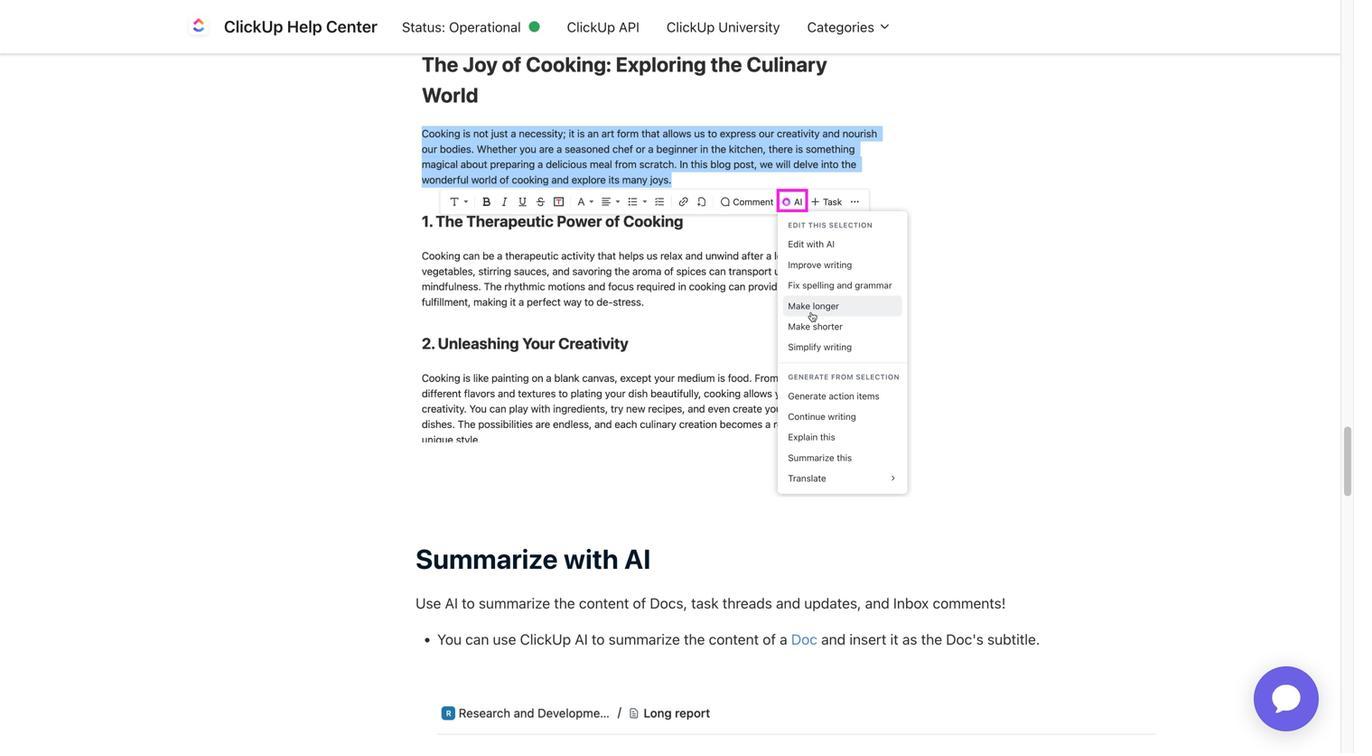 Task type: locate. For each thing, give the bounding box(es) containing it.
generated
[[581, 16, 648, 33]]

1 vertical spatial use
[[493, 631, 517, 648]]

summarize down docs, at the bottom of page
[[609, 631, 680, 648]]

clickup left university in the right of the page
[[667, 19, 715, 35]]

ai
[[499, 16, 512, 33], [625, 543, 651, 575], [445, 595, 458, 612], [575, 631, 588, 648]]

0 vertical spatial use
[[471, 16, 495, 33]]

content down with
[[579, 595, 629, 612]]

you can use ai to edit ai-generated content or to polish up existing content.
[[416, 16, 911, 33]]

edit
[[532, 16, 557, 33]]

of
[[633, 595, 646, 612], [763, 631, 776, 648]]

the right as
[[922, 631, 943, 648]]

docs,
[[650, 595, 688, 612]]

2 horizontal spatial and
[[866, 595, 890, 612]]

summarize
[[479, 595, 550, 612], [609, 631, 680, 648]]

2 vertical spatial content
[[709, 631, 759, 648]]

the down with
[[554, 595, 575, 612]]

1 vertical spatial content
[[579, 595, 629, 612]]

clickup down summarize with ai
[[520, 631, 571, 648]]

of left a
[[763, 631, 776, 648]]

use for clickup
[[493, 631, 517, 648]]

1 horizontal spatial and
[[822, 631, 846, 648]]

1 horizontal spatial content
[[651, 16, 702, 33]]

use down summarize
[[493, 631, 517, 648]]

use
[[471, 16, 495, 33], [493, 631, 517, 648]]

1 horizontal spatial summarize
[[609, 631, 680, 648]]

you left operational
[[416, 16, 440, 33]]

the down task
[[684, 631, 705, 648]]

status:
[[402, 19, 446, 35]]

you can use clickup ai to summarize the content of a doc and insert it as the doc's subtitle.
[[437, 631, 1041, 648]]

clickup for clickup help center
[[224, 17, 283, 36]]

task
[[692, 595, 719, 612]]

ai right use
[[445, 595, 458, 612]]

with
[[564, 543, 619, 575]]

2 horizontal spatial content
[[709, 631, 759, 648]]

screenshot showing the summarize button in docs. image
[[437, 694, 1157, 754]]

can left edit
[[444, 16, 468, 33]]

summarize down summarize with ai
[[479, 595, 550, 612]]

clickup api
[[567, 19, 640, 35]]

and left inbox
[[866, 595, 890, 612]]

ai left edit
[[499, 16, 512, 33]]

0 horizontal spatial summarize
[[479, 595, 550, 612]]

of left docs, at the bottom of page
[[633, 595, 646, 612]]

content.
[[857, 16, 911, 33]]

0 vertical spatial summarize
[[479, 595, 550, 612]]

to left 'edit' link
[[515, 16, 529, 33]]

or
[[705, 16, 719, 33]]

the
[[554, 595, 575, 612], [684, 631, 705, 648], [922, 631, 943, 648]]

can for you can use clickup ai to summarize the content of a doc and insert it as the doc's subtitle.
[[466, 631, 489, 648]]

1 vertical spatial summarize
[[609, 631, 680, 648]]

you
[[416, 16, 440, 33], [437, 631, 462, 648]]

0 horizontal spatial content
[[579, 595, 629, 612]]

clickup left help
[[224, 17, 283, 36]]

use right status: on the left top of page
[[471, 16, 495, 33]]

2 horizontal spatial the
[[922, 631, 943, 648]]

1 vertical spatial you
[[437, 631, 462, 648]]

edit link
[[532, 16, 557, 33]]

ai right with
[[625, 543, 651, 575]]

ai down with
[[575, 631, 588, 648]]

and for updates,
[[866, 595, 890, 612]]

content
[[651, 16, 702, 33], [579, 595, 629, 612], [709, 631, 759, 648]]

can down summarize
[[466, 631, 489, 648]]

you down use
[[437, 631, 462, 648]]

clickup left api
[[567, 19, 615, 35]]

can
[[444, 16, 468, 33], [466, 631, 489, 648]]

a
[[780, 631, 788, 648]]

application
[[1233, 645, 1341, 754]]

0 vertical spatial content
[[651, 16, 702, 33]]

0 vertical spatial can
[[444, 16, 468, 33]]

and right doc link
[[822, 631, 846, 648]]

0 horizontal spatial of
[[633, 595, 646, 612]]

0 vertical spatial you
[[416, 16, 440, 33]]

doc link
[[792, 631, 818, 648]]

clickup
[[224, 17, 283, 36], [567, 19, 615, 35], [667, 19, 715, 35], [520, 631, 571, 648]]

and up a
[[776, 595, 801, 612]]

help
[[287, 17, 322, 36]]

to down with
[[592, 631, 605, 648]]

content for generated
[[651, 16, 702, 33]]

and
[[776, 595, 801, 612], [866, 595, 890, 612], [822, 631, 846, 648]]

content left or
[[651, 16, 702, 33]]

1 vertical spatial of
[[763, 631, 776, 648]]

status: operational
[[402, 19, 521, 35]]

clickup for clickup university
[[667, 19, 715, 35]]

to
[[515, 16, 529, 33], [723, 16, 736, 33], [462, 595, 475, 612], [592, 631, 605, 648]]

as
[[903, 631, 918, 648]]

1 vertical spatial can
[[466, 631, 489, 648]]

content down threads
[[709, 631, 759, 648]]



Task type: describe. For each thing, give the bounding box(es) containing it.
categories button
[[794, 10, 906, 44]]

you for you can use ai to
[[416, 16, 440, 33]]

operational
[[449, 19, 521, 35]]

api
[[619, 19, 640, 35]]

0 vertical spatial of
[[633, 595, 646, 612]]

use
[[416, 595, 441, 612]]

clickup university link
[[653, 10, 794, 44]]

clickup help center link
[[184, 12, 389, 41]]

ai-
[[561, 16, 581, 33]]

clickup api link
[[554, 10, 653, 44]]

summarize with ai
[[416, 543, 657, 575]]

1 horizontal spatial of
[[763, 631, 776, 648]]

existing
[[803, 16, 853, 33]]

1 horizontal spatial the
[[684, 631, 705, 648]]

clickup university
[[667, 19, 780, 35]]

categories
[[808, 19, 878, 35]]

content for the
[[709, 631, 759, 648]]

threads
[[723, 595, 773, 612]]

0 horizontal spatial the
[[554, 595, 575, 612]]

use for ai
[[471, 16, 495, 33]]

0 horizontal spatial and
[[776, 595, 801, 612]]

to right or
[[723, 16, 736, 33]]

to right use
[[462, 595, 475, 612]]

summarize
[[416, 543, 558, 575]]

doc's
[[947, 631, 984, 648]]

polish
[[740, 16, 778, 33]]

university
[[719, 19, 780, 35]]

updates,
[[805, 595, 862, 612]]

can for you can use ai to edit ai-generated content or to polish up existing content.
[[444, 16, 468, 33]]

and for doc
[[822, 631, 846, 648]]

center
[[326, 17, 378, 36]]

inbox
[[894, 595, 929, 612]]

use ai to summarize the content of docs, task threads and updates, and inbox comments!
[[416, 595, 1006, 612]]

you for you can use clickup ai to summarize the content of a
[[437, 631, 462, 648]]

subtitle.
[[988, 631, 1041, 648]]

insert
[[850, 631, 887, 648]]

it
[[891, 631, 899, 648]]

clickup help center
[[224, 17, 378, 36]]

comments!
[[933, 595, 1006, 612]]

screenshot of the edit options avaialble in the ai edit modal. click the above article link for a description of all the prompts in the edit modal. image
[[416, 50, 913, 498]]

clickup for clickup api
[[567, 19, 615, 35]]

doc
[[792, 631, 818, 648]]

up
[[782, 16, 799, 33]]

clickup help help center home page image
[[184, 12, 213, 41]]



Task type: vqa. For each thing, say whether or not it's contained in the screenshot.
the
yes



